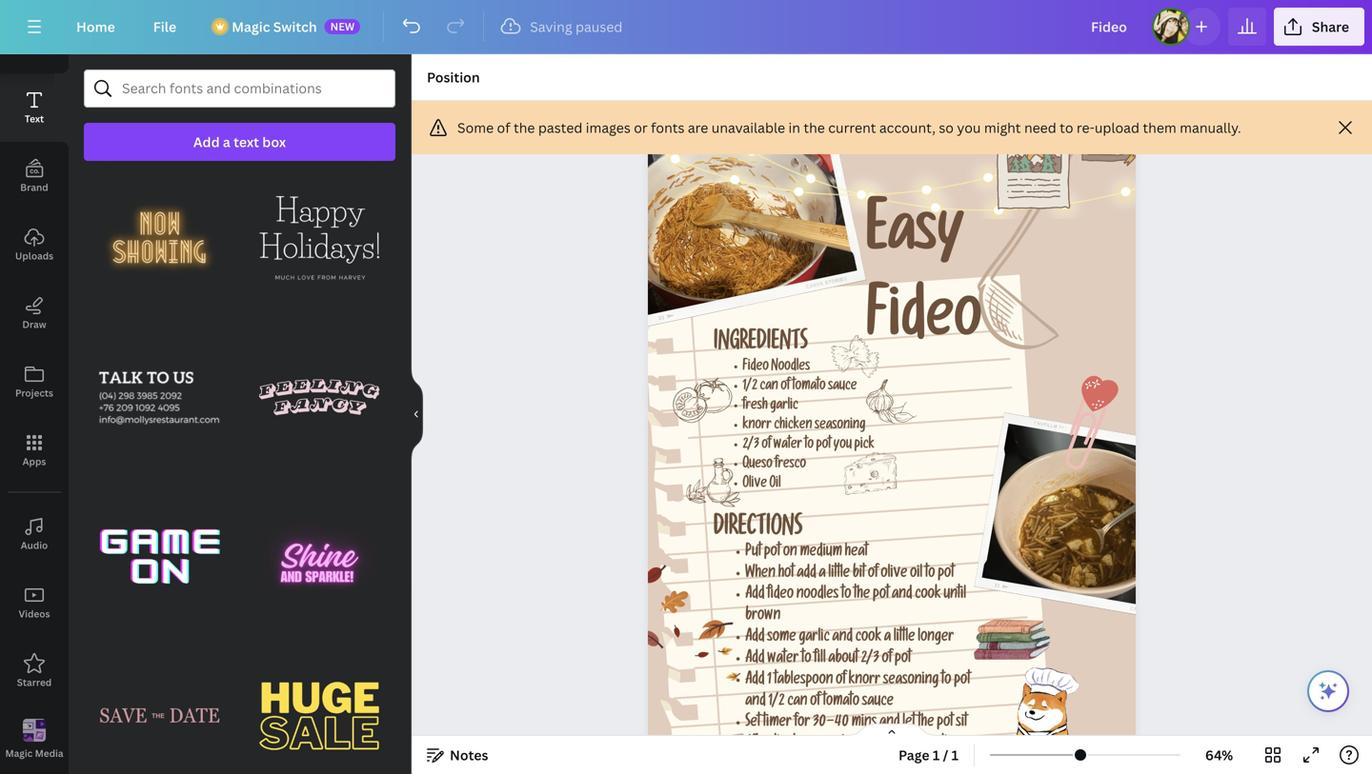 Task type: vqa. For each thing, say whether or not it's contained in the screenshot.
the bottommost Pro
no



Task type: describe. For each thing, give the bounding box(es) containing it.
the down bit
[[854, 588, 870, 604]]

saving paused
[[530, 18, 623, 36]]

mins
[[852, 717, 877, 732]]

file button
[[138, 8, 192, 46]]

noodles
[[771, 361, 810, 375]]

seasoning inside put pot on medium heat when hot add a little bit of olive oil to pot add fideo noodles to the pot and cook until brown add some garlic and cook a little longer add water to fill about 2/3 of pot add 1 tablespoon of knorr seasoning to pot and 1/2 can of tomato sauce set timer for 30-40 mins and let the pot sit
[[883, 674, 939, 690]]

page 1 / 1
[[899, 747, 959, 765]]

unavailable
[[712, 119, 785, 137]]

1 horizontal spatial cook
[[915, 588, 941, 604]]

and down olive
[[892, 588, 912, 604]]

to right oil
[[925, 567, 935, 583]]

apps
[[23, 456, 46, 468]]

pot up until
[[938, 567, 954, 583]]

queso
[[743, 458, 773, 473]]

fideo noodles 1/2 can of tomato sauce fresh garlic knorr chicken seasoning 2/3 of water to pot you pick queso fresco olive oil
[[743, 361, 875, 493]]

for
[[794, 717, 810, 732]]

2 horizontal spatial a
[[884, 631, 891, 647]]

garlic inside the fideo noodles 1/2 can of tomato sauce fresh garlic knorr chicken seasoning 2/3 of water to pot you pick queso fresco olive oil
[[770, 400, 798, 415]]

the left pasted
[[514, 119, 535, 137]]

box
[[262, 133, 286, 151]]

farfalle pasta illustration image
[[831, 335, 879, 378]]

40
[[835, 717, 849, 732]]

can inside the fideo noodles 1/2 can of tomato sauce fresh garlic knorr chicken seasoning 2/3 of water to pot you pick queso fresco olive oil
[[760, 380, 778, 395]]

fresco
[[775, 458, 806, 473]]

starred
[[17, 677, 52, 690]]

magic switch
[[232, 18, 317, 36]]

home
[[76, 18, 115, 36]]

audio
[[21, 539, 48, 552]]

apps button
[[0, 417, 69, 485]]

let
[[903, 717, 916, 732]]

1 horizontal spatial 1
[[933, 747, 940, 765]]

1/2 inside put pot on medium heat when hot add a little bit of olive oil to pot add fideo noodles to the pot and cook until brown add some garlic and cook a little longer add water to fill about 2/3 of pot add 1 tablespoon of knorr seasoning to pot and 1/2 can of tomato sauce set timer for 30-40 mins and let the pot sit
[[769, 695, 785, 711]]

show pages image
[[846, 723, 938, 739]]

add
[[797, 567, 816, 583]]

images
[[586, 119, 631, 137]]

magic for magic media
[[5, 747, 33, 760]]

pot down olive
[[873, 588, 889, 604]]

notes
[[450, 747, 488, 765]]

so
[[939, 119, 954, 137]]

sit
[[956, 717, 968, 732]]

of right some
[[497, 119, 510, 137]]

draw
[[22, 318, 46, 331]]

upload
[[1095, 119, 1140, 137]]

set
[[745, 717, 761, 732]]

file
[[153, 18, 177, 36]]

magic media button
[[0, 706, 69, 775]]

them
[[1143, 119, 1177, 137]]

timer
[[763, 717, 792, 732]]

might
[[984, 119, 1021, 137]]

text button
[[0, 73, 69, 142]]

add a text box
[[193, 133, 286, 151]]

0 horizontal spatial cook
[[856, 631, 882, 647]]

laddle icon image
[[922, 88, 1190, 370]]

new
[[330, 19, 355, 33]]

0 horizontal spatial little
[[829, 567, 850, 583]]

page
[[899, 747, 930, 765]]

of right about
[[882, 652, 892, 668]]

1 vertical spatial little
[[894, 631, 915, 647]]

magic media
[[5, 747, 63, 760]]

when
[[745, 567, 776, 583]]

ingredients
[[714, 333, 808, 357]]

put pot on medium heat when hot add a little bit of olive oil to pot add fideo noodles to the pot and cook until brown add some garlic and cook a little longer add water to fill about 2/3 of pot add 1 tablespoon of knorr seasoning to pot and 1/2 can of tomato sauce set timer for 30-40 mins and let the pot sit
[[745, 546, 971, 732]]

hot
[[778, 567, 794, 583]]

water inside put pot on medium heat when hot add a little bit of olive oil to pot add fideo noodles to the pot and cook until brown add some garlic and cook a little longer add water to fill about 2/3 of pot add 1 tablespoon of knorr seasoning to pot and 1/2 can of tomato sauce set timer for 30-40 mins and let the pot sit
[[767, 652, 799, 668]]

some
[[458, 119, 494, 137]]

pot inside the fideo noodles 1/2 can of tomato sauce fresh garlic knorr chicken seasoning 2/3 of water to pot you pick queso fresco olive oil
[[816, 439, 831, 454]]

grey line cookbook icon isolated on white background. cooking book icon. recipe book. fork and knife icons. cutlery symbol.  vector illustration image
[[599, 733, 744, 775]]

1 horizontal spatial you
[[957, 119, 981, 137]]

fideo for fideo
[[866, 294, 982, 358]]

text
[[25, 112, 44, 125]]

olive oil hand drawn image
[[687, 459, 741, 507]]

share button
[[1274, 8, 1365, 46]]

2 horizontal spatial 1
[[952, 747, 959, 765]]

videos
[[19, 608, 50, 621]]

2/3 inside the fideo noodles 1/2 can of tomato sauce fresh garlic knorr chicken seasoning 2/3 of water to pot you pick queso fresco olive oil
[[743, 439, 759, 454]]

pot left sit
[[937, 717, 954, 732]]

of down about
[[836, 674, 846, 690]]

to down "longer"
[[942, 674, 952, 690]]

oil
[[910, 567, 923, 583]]

re-
[[1077, 119, 1095, 137]]

bit
[[853, 567, 865, 583]]

text
[[234, 133, 259, 151]]

pasted
[[538, 119, 583, 137]]

the right let
[[918, 717, 934, 732]]

uploads button
[[0, 211, 69, 279]]

of up queso
[[762, 439, 771, 454]]

saving paused status
[[492, 15, 632, 38]]

of right bit
[[868, 567, 878, 583]]

2 group from the left
[[244, 150, 396, 314]]

fresh
[[743, 400, 768, 415]]

some
[[767, 631, 796, 647]]

medium
[[800, 546, 842, 562]]

fonts
[[651, 119, 685, 137]]

in
[[789, 119, 801, 137]]

switch
[[273, 18, 317, 36]]

starred button
[[0, 638, 69, 706]]

position button
[[419, 62, 488, 92]]

heat
[[845, 546, 868, 562]]

brown
[[745, 610, 781, 626]]

share
[[1312, 18, 1350, 36]]

until
[[944, 588, 966, 604]]



Task type: locate. For each thing, give the bounding box(es) containing it.
projects
[[15, 387, 53, 400]]

0 horizontal spatial 1/2
[[743, 380, 758, 395]]

oil
[[770, 478, 781, 493]]

seasoning up pick on the right bottom of the page
[[815, 419, 866, 434]]

1/2 inside the fideo noodles 1/2 can of tomato sauce fresh garlic knorr chicken seasoning 2/3 of water to pot you pick queso fresco olive oil
[[743, 380, 758, 395]]

can up fresh
[[760, 380, 778, 395]]

position
[[427, 68, 480, 86]]

water inside the fideo noodles 1/2 can of tomato sauce fresh garlic knorr chicken seasoning 2/3 of water to pot you pick queso fresco olive oil
[[774, 439, 802, 454]]

Design title text field
[[1076, 8, 1145, 46]]

0 vertical spatial magic
[[232, 18, 270, 36]]

pot right about
[[895, 652, 911, 668]]

0 vertical spatial seasoning
[[815, 419, 866, 434]]

1 vertical spatial 2/3
[[861, 652, 879, 668]]

add inside button
[[193, 133, 220, 151]]

0 horizontal spatial 2/3
[[743, 439, 759, 454]]

manually.
[[1180, 119, 1242, 137]]

1 group from the left
[[84, 150, 236, 314]]

knorr down about
[[849, 674, 881, 690]]

need
[[1025, 119, 1057, 137]]

1 vertical spatial 1/2
[[769, 695, 785, 711]]

group
[[84, 150, 236, 314], [244, 150, 396, 314]]

1 vertical spatial cook
[[856, 631, 882, 647]]

1 vertical spatial a
[[819, 567, 826, 583]]

1 horizontal spatial garlic
[[799, 631, 830, 647]]

a
[[223, 133, 231, 151], [819, 567, 826, 583], [884, 631, 891, 647]]

0 horizontal spatial knorr
[[743, 419, 772, 434]]

0 vertical spatial 2/3
[[743, 439, 759, 454]]

1 vertical spatial fideo
[[743, 361, 769, 375]]

1 horizontal spatial magic
[[232, 18, 270, 36]]

garlic inside put pot on medium heat when hot add a little bit of olive oil to pot add fideo noodles to the pot and cook until brown add some garlic and cook a little longer add water to fill about 2/3 of pot add 1 tablespoon of knorr seasoning to pot and 1/2 can of tomato sauce set timer for 30-40 mins and let the pot sit
[[799, 631, 830, 647]]

0 horizontal spatial group
[[84, 150, 236, 314]]

pot left on
[[764, 546, 781, 562]]

chicken
[[774, 419, 812, 434]]

main menu bar
[[0, 0, 1373, 54]]

about
[[829, 652, 858, 668]]

2/3 up queso
[[743, 439, 759, 454]]

1 horizontal spatial sauce
[[862, 695, 894, 711]]

tomato up '40'
[[823, 695, 860, 711]]

home link
[[61, 8, 130, 46]]

/
[[943, 747, 949, 765]]

or
[[634, 119, 648, 137]]

2/3 right about
[[861, 652, 879, 668]]

fill
[[814, 652, 826, 668]]

media
[[35, 747, 63, 760]]

tomato down noodles
[[793, 380, 826, 395]]

1/2 up timer
[[769, 695, 785, 711]]

tomato
[[793, 380, 826, 395], [823, 695, 860, 711]]

1 horizontal spatial little
[[894, 631, 915, 647]]

and up about
[[832, 631, 853, 647]]

sauce inside the fideo noodles 1/2 can of tomato sauce fresh garlic knorr chicken seasoning 2/3 of water to pot you pick queso fresco olive oil
[[828, 380, 857, 395]]

1/2 up fresh
[[743, 380, 758, 395]]

knorr inside the fideo noodles 1/2 can of tomato sauce fresh garlic knorr chicken seasoning 2/3 of water to pot you pick queso fresco olive oil
[[743, 419, 772, 434]]

uploads
[[15, 250, 54, 263]]

videos button
[[0, 569, 69, 638]]

fideo for fideo noodles 1/2 can of tomato sauce fresh garlic knorr chicken seasoning 2/3 of water to pot you pick queso fresco olive oil
[[743, 361, 769, 375]]

magic for magic switch
[[232, 18, 270, 36]]

audio button
[[0, 500, 69, 569]]

brand button
[[0, 142, 69, 211]]

0 vertical spatial little
[[829, 567, 850, 583]]

a left "longer"
[[884, 631, 891, 647]]

0 vertical spatial sauce
[[828, 380, 857, 395]]

0 vertical spatial 1/2
[[743, 380, 758, 395]]

1 vertical spatial tomato
[[823, 695, 860, 711]]

sauce down the farfalle pasta illustration image
[[828, 380, 857, 395]]

magic inside button
[[5, 747, 33, 760]]

1 left the tablespoon on the right bottom of the page
[[767, 674, 772, 690]]

water
[[774, 439, 802, 454], [767, 652, 799, 668]]

to left fill
[[802, 652, 812, 668]]

0 vertical spatial you
[[957, 119, 981, 137]]

0 horizontal spatial a
[[223, 133, 231, 151]]

1 inside put pot on medium heat when hot add a little bit of olive oil to pot add fideo noodles to the pot and cook until brown add some garlic and cook a little longer add water to fill about 2/3 of pot add 1 tablespoon of knorr seasoning to pot and 1/2 can of tomato sauce set timer for 30-40 mins and let the pot sit
[[767, 674, 772, 690]]

seasoning inside the fideo noodles 1/2 can of tomato sauce fresh garlic knorr chicken seasoning 2/3 of water to pot you pick queso fresco olive oil
[[815, 419, 866, 434]]

easy
[[866, 208, 964, 272]]

garlic up fill
[[799, 631, 830, 647]]

fideo
[[767, 588, 794, 604]]

put
[[745, 546, 762, 562]]

0 vertical spatial fideo
[[866, 294, 982, 358]]

and up set
[[745, 695, 766, 711]]

notes button
[[419, 741, 496, 771]]

2/3 inside put pot on medium heat when hot add a little bit of olive oil to pot add fideo noodles to the pot and cook until brown add some garlic and cook a little longer add water to fill about 2/3 of pot add 1 tablespoon of knorr seasoning to pot and 1/2 can of tomato sauce set timer for 30-40 mins and let the pot sit
[[861, 652, 879, 668]]

to down chicken
[[805, 439, 814, 454]]

fideo down ingredients
[[743, 361, 769, 375]]

1 vertical spatial you
[[834, 439, 852, 454]]

1 horizontal spatial can
[[787, 695, 808, 711]]

0 vertical spatial cook
[[915, 588, 941, 604]]

0 vertical spatial can
[[760, 380, 778, 395]]

a left text
[[223, 133, 231, 151]]

1 vertical spatial knorr
[[849, 674, 881, 690]]

olive
[[881, 567, 908, 583]]

magic inside main menu bar
[[232, 18, 270, 36]]

little left bit
[[829, 567, 850, 583]]

noodles
[[797, 588, 839, 604]]

1 left '/'
[[933, 747, 940, 765]]

magic left 'switch'
[[232, 18, 270, 36]]

account,
[[880, 119, 936, 137]]

saving
[[530, 18, 572, 36]]

of down noodles
[[781, 380, 790, 395]]

1 vertical spatial can
[[787, 695, 808, 711]]

garlic up chicken
[[770, 400, 798, 415]]

magic left media
[[5, 747, 33, 760]]

you right so
[[957, 119, 981, 137]]

cook
[[915, 588, 941, 604], [856, 631, 882, 647]]

fideo inside the fideo noodles 1/2 can of tomato sauce fresh garlic knorr chicken seasoning 2/3 of water to pot you pick queso fresco olive oil
[[743, 361, 769, 375]]

64% button
[[1189, 741, 1251, 771]]

0 vertical spatial garlic
[[770, 400, 798, 415]]

knorr inside put pot on medium heat when hot add a little bit of olive oil to pot add fideo noodles to the pot and cook until brown add some garlic and cook a little longer add water to fill about 2/3 of pot add 1 tablespoon of knorr seasoning to pot and 1/2 can of tomato sauce set timer for 30-40 mins and let the pot sit
[[849, 674, 881, 690]]

add a text box button
[[84, 123, 396, 161]]

garlic
[[770, 400, 798, 415], [799, 631, 830, 647]]

0 vertical spatial a
[[223, 133, 231, 151]]

to left re-
[[1060, 119, 1074, 137]]

pot up sit
[[954, 674, 971, 690]]

30-
[[813, 717, 835, 732]]

0 horizontal spatial can
[[760, 380, 778, 395]]

projects button
[[0, 348, 69, 417]]

knorr down fresh
[[743, 419, 772, 434]]

0 horizontal spatial seasoning
[[815, 419, 866, 434]]

2/3
[[743, 439, 759, 454], [861, 652, 879, 668]]

1 horizontal spatial a
[[819, 567, 826, 583]]

brand
[[20, 181, 48, 194]]

pot left pick on the right bottom of the page
[[816, 439, 831, 454]]

cook up about
[[856, 631, 882, 647]]

hide image
[[411, 369, 423, 460]]

seasoning up let
[[883, 674, 939, 690]]

tomato inside the fideo noodles 1/2 can of tomato sauce fresh garlic knorr chicken seasoning 2/3 of water to pot you pick queso fresco olive oil
[[793, 380, 826, 395]]

tomato inside put pot on medium heat when hot add a little bit of olive oil to pot add fideo noodles to the pot and cook until brown add some garlic and cook a little longer add water to fill about 2/3 of pot add 1 tablespoon of knorr seasoning to pot and 1/2 can of tomato sauce set timer for 30-40 mins and let the pot sit
[[823, 695, 860, 711]]

1 vertical spatial sauce
[[862, 695, 894, 711]]

little left "longer"
[[894, 631, 915, 647]]

0 vertical spatial water
[[774, 439, 802, 454]]

sauce inside put pot on medium heat when hot add a little bit of olive oil to pot add fideo noodles to the pot and cook until brown add some garlic and cook a little longer add water to fill about 2/3 of pot add 1 tablespoon of knorr seasoning to pot and 1/2 can of tomato sauce set timer for 30-40 mins and let the pot sit
[[862, 695, 894, 711]]

0 horizontal spatial magic
[[5, 747, 33, 760]]

to inside the fideo noodles 1/2 can of tomato sauce fresh garlic knorr chicken seasoning 2/3 of water to pot you pick queso fresco olive oil
[[805, 439, 814, 454]]

on
[[783, 546, 797, 562]]

1
[[767, 674, 772, 690], [933, 747, 940, 765], [952, 747, 959, 765]]

tablespoon
[[774, 674, 833, 690]]

0 horizontal spatial sauce
[[828, 380, 857, 395]]

the right "in"
[[804, 119, 825, 137]]

draw button
[[0, 279, 69, 348]]

0 vertical spatial tomato
[[793, 380, 826, 395]]

and left let
[[880, 717, 900, 732]]

fideo down the easy on the right
[[866, 294, 982, 358]]

0 horizontal spatial fideo
[[743, 361, 769, 375]]

directions
[[714, 518, 803, 544]]

1 horizontal spatial knorr
[[849, 674, 881, 690]]

a right add
[[819, 567, 826, 583]]

you inside the fideo noodles 1/2 can of tomato sauce fresh garlic knorr chicken seasoning 2/3 of water to pot you pick queso fresco olive oil
[[834, 439, 852, 454]]

1 horizontal spatial 2/3
[[861, 652, 879, 668]]

add
[[193, 133, 220, 151], [745, 588, 765, 604], [745, 631, 765, 647], [745, 652, 765, 668], [745, 674, 765, 690]]

you
[[957, 119, 981, 137], [834, 439, 852, 454]]

of up "30-"
[[810, 695, 821, 711]]

and
[[892, 588, 912, 604], [832, 631, 853, 647], [745, 695, 766, 711], [880, 717, 900, 732]]

1 vertical spatial magic
[[5, 747, 33, 760]]

sauce
[[828, 380, 857, 395], [862, 695, 894, 711]]

1 horizontal spatial 1/2
[[769, 695, 785, 711]]

elements button
[[0, 5, 69, 73]]

water down some
[[767, 652, 799, 668]]

water up fresco
[[774, 439, 802, 454]]

can
[[760, 380, 778, 395], [787, 695, 808, 711]]

1 horizontal spatial seasoning
[[883, 674, 939, 690]]

2 vertical spatial a
[[884, 631, 891, 647]]

1 horizontal spatial group
[[244, 150, 396, 314]]

seasoning
[[815, 419, 866, 434], [883, 674, 939, 690]]

to right noodles
[[841, 588, 851, 604]]

canva assistant image
[[1317, 681, 1340, 703]]

sauce up mins
[[862, 695, 894, 711]]

pick
[[854, 439, 875, 454]]

some of the pasted images or fonts are unavailable in the current account, so you might need to re-upload them manually.
[[458, 119, 1242, 137]]

can inside put pot on medium heat when hot add a little bit of olive oil to pot add fideo noodles to the pot and cook until brown add some garlic and cook a little longer add water to fill about 2/3 of pot add 1 tablespoon of knorr seasoning to pot and 1/2 can of tomato sauce set timer for 30-40 mins and let the pot sit
[[787, 695, 808, 711]]

little
[[829, 567, 850, 583], [894, 631, 915, 647]]

1 vertical spatial seasoning
[[883, 674, 939, 690]]

current
[[829, 119, 876, 137]]

1 vertical spatial garlic
[[799, 631, 830, 647]]

Search fonts and combinations search field
[[122, 71, 357, 107]]

pot
[[816, 439, 831, 454], [764, 546, 781, 562], [938, 567, 954, 583], [873, 588, 889, 604], [895, 652, 911, 668], [954, 674, 971, 690], [937, 717, 954, 732]]

1 horizontal spatial fideo
[[866, 294, 982, 358]]

cook down oil
[[915, 588, 941, 604]]

to
[[1060, 119, 1074, 137], [805, 439, 814, 454], [925, 567, 935, 583], [841, 588, 851, 604], [802, 652, 812, 668], [942, 674, 952, 690]]

1 vertical spatial water
[[767, 652, 799, 668]]

a inside button
[[223, 133, 231, 151]]

fideo
[[866, 294, 982, 358], [743, 361, 769, 375]]

paused
[[576, 18, 623, 36]]

can up for
[[787, 695, 808, 711]]

0 horizontal spatial garlic
[[770, 400, 798, 415]]

0 horizontal spatial 1
[[767, 674, 772, 690]]

you left pick on the right bottom of the page
[[834, 439, 852, 454]]

are
[[688, 119, 708, 137]]

0 vertical spatial knorr
[[743, 419, 772, 434]]

olive
[[743, 478, 767, 493]]

elements
[[13, 44, 56, 57]]

1 right '/'
[[952, 747, 959, 765]]

0 horizontal spatial you
[[834, 439, 852, 454]]

longer
[[918, 631, 954, 647]]

64%
[[1206, 747, 1233, 765]]



